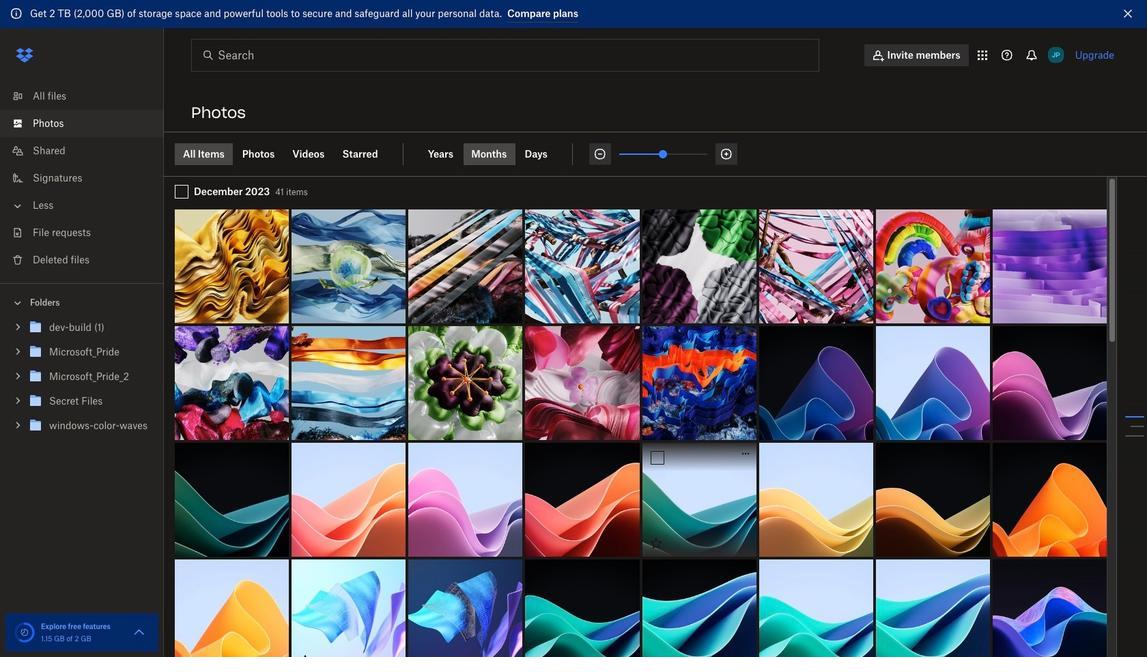 Task type: vqa. For each thing, say whether or not it's contained in the screenshot.
Shared link
no



Task type: locate. For each thing, give the bounding box(es) containing it.
list
[[0, 74, 164, 283]]

alert
[[0, 0, 1148, 28]]

image - 05-orange_lm-4k.png 12/5/2023, 2:19:45 pm image
[[175, 560, 289, 658]]

image - pridewallpaper.png 12/5/2023, 2:22:29 pm image
[[876, 209, 990, 324]]

image - 02-green_blue_dm-4k.png 12/5/2023, 2:20:17 pm image
[[175, 443, 289, 557]]

dropbox image
[[11, 41, 38, 69]]

image - transfeminine_4k.png 12/5/2023, 2:22:40 pm image
[[759, 209, 873, 324]]

group
[[0, 313, 164, 448]]

Photo Zoom Slider range field
[[619, 153, 708, 155]]

image - aromanticasexual_4k.png 12/5/2023, 2:21:57 pm image
[[292, 326, 406, 440]]

image - 03-devhome_dm-4k.png 12/5/2023, 2:19:35 pm image
[[409, 560, 523, 658]]

Search in folder "Dropbox" text field
[[218, 47, 791, 63]]

image - 03-blue_purple_lm-4k.png 12/5/2023, 2:20:22 pm image
[[876, 326, 990, 440]]

1 horizontal spatial tab list
[[420, 143, 573, 165]]

image - 03-devhome_lm-4k.png 12/5/2023, 2:19:43 pm image
[[292, 560, 406, 658]]

image - 06-yellow_dm-4k.png 12/5/2023, 2:19:53 pm image
[[876, 443, 990, 557]]

0 horizontal spatial tab list
[[175, 143, 403, 165]]

image - 02-wave_dm-4k.png 12/5/2023, 2:19:13 pm image
[[993, 560, 1107, 658]]

image - androgynous new 4k.png 12/5/2023, 2:22:18 pm image
[[993, 209, 1107, 324]]

image - transneutral_4k.png 12/5/2023, 2:23:34 pm image
[[175, 209, 289, 324]]

image - 07-green_blue_lm-4k.png 12/5/2023, 2:19:16 pm image
[[876, 560, 990, 658]]

image - demifluidnew_4k.png 12/5/2023, 2:23:22 pm image
[[409, 209, 523, 324]]

image - 01-purple_dm-4k.png 12/5/2023, 2:20:21 pm image
[[993, 326, 1107, 440]]

tab list
[[175, 143, 403, 165], [420, 143, 573, 165]]

image - 02-green_blue_lm-4k.png 12/5/2023, 2:20:03 pm image
[[642, 443, 757, 557]]

image - diamoric_4k.png 12/5/2023, 2:21:27 pm image
[[409, 326, 523, 440]]

image - aspec_4k.png 12/5/2023, 2:22:55 pm image
[[642, 209, 757, 324]]

list item
[[0, 110, 164, 137]]



Task type: describe. For each thing, give the bounding box(es) containing it.
image - multigender_4k.png 12/5/2023, 2:20:59 pm image
[[642, 326, 757, 440]]

image - 07-green_blue_dm-4k.png 12/5/2023, 2:19:26 pm image
[[642, 560, 757, 658]]

image - 05-orange_dm-4k.png 12/5/2023, 2:19:50 pm image
[[993, 443, 1107, 557]]

image - multisexual_4k.png 12/5/2023, 2:22:11 pm image
[[175, 326, 289, 440]]

image - 06-yellow_lm-4k.png 12/5/2023, 2:20:00 pm image
[[759, 443, 873, 557]]

image - 08-green_blue_lm-4k.png 12/5/2023, 2:19:23 pm image
[[759, 560, 873, 658]]

image - greenblue.png 12/5/2023, 2:23:30 pm image
[[292, 209, 406, 324]]

1 tab list from the left
[[175, 143, 403, 165]]

image - 04-pink_orange_lm-4k.png 12/5/2023, 2:20:14 pm image
[[292, 443, 406, 557]]

image - 01-purple_lm-4k.png 12/5/2023, 2:20:08 pm image
[[409, 443, 523, 557]]

image - 04-pink_orange_dm-4k.png 12/5/2023, 2:20:04 pm image
[[526, 443, 640, 557]]

image - 03-blue_purple_dm-4k.png 12/5/2023, 2:20:29 pm image
[[759, 326, 873, 440]]

quota usage progress bar
[[14, 622, 36, 644]]

image - sapphic_4k.png 12/5/2023, 2:21:12 pm image
[[526, 326, 640, 440]]

2 tab list from the left
[[420, 143, 573, 165]]

image - transmasculine_4k.png 12/5/2023, 2:23:06 pm image
[[526, 209, 640, 324]]

image - 08-green_blue_dm-4k.png 12/5/2023, 2:19:30 pm image
[[526, 560, 640, 658]]

less image
[[11, 199, 25, 213]]



